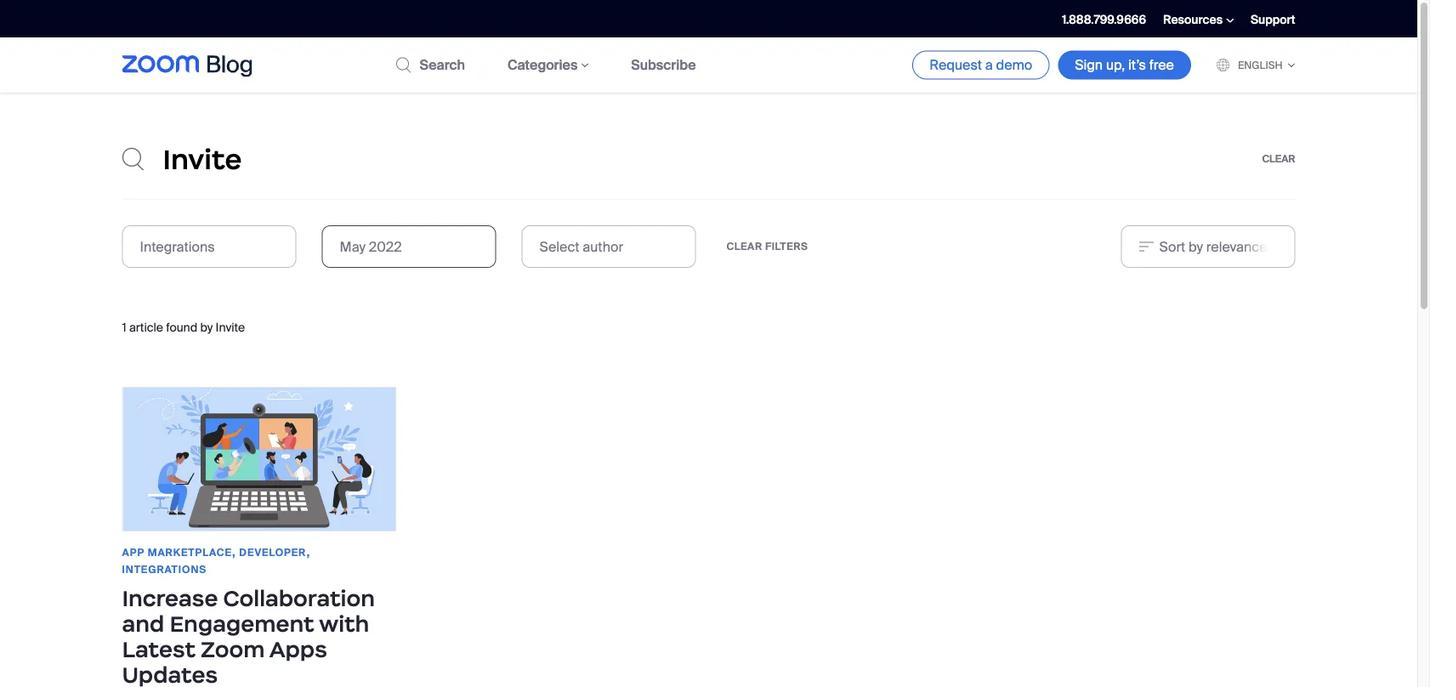 Task type: locate. For each thing, give the bounding box(es) containing it.
clear filters
[[727, 240, 808, 253]]

latest
[[122, 636, 196, 663]]

categories
[[508, 56, 578, 74]]

engagement
[[170, 610, 314, 638]]

select author
[[540, 238, 624, 256]]

app
[[122, 546, 145, 559]]

1 vertical spatial by
[[200, 319, 213, 335]]

1 horizontal spatial by
[[1189, 238, 1204, 256]]

, left the developer
[[232, 541, 236, 561]]

1.888.799.9666
[[1063, 12, 1147, 27]]

sort
[[1160, 238, 1186, 256]]

select
[[540, 238, 580, 256]]

by
[[1189, 238, 1204, 256], [200, 319, 213, 335]]

1.888.799.9666 link
[[1063, 12, 1147, 27]]

english button
[[1217, 58, 1296, 71]]

resources
[[1164, 12, 1223, 27]]

support link
[[1251, 12, 1296, 27]]

0 vertical spatial by
[[1189, 238, 1204, 256]]

1 horizontal spatial ,
[[306, 541, 310, 561]]

resources button
[[1164, 12, 1234, 27]]

apps
[[269, 636, 327, 663]]

categories button
[[508, 56, 589, 74]]

up,
[[1107, 56, 1126, 74]]

0 horizontal spatial by
[[200, 319, 213, 335]]

subscribe
[[631, 56, 696, 74]]

developer
[[239, 546, 306, 559]]

article
[[129, 319, 163, 335]]

and
[[122, 610, 164, 638]]

marketplace
[[148, 546, 232, 559]]

,
[[232, 541, 236, 561], [306, 541, 310, 561]]

integrations
[[122, 563, 207, 576]]

request a demo link
[[913, 51, 1050, 80]]

, up collaboration
[[306, 541, 310, 561]]

request
[[930, 56, 982, 74]]

may 2022
[[340, 238, 402, 256]]

clear search field
[[122, 119, 1296, 200]]

integrations link
[[122, 563, 207, 576]]

May 2022 button
[[322, 225, 496, 268]]

search
[[420, 56, 465, 74]]

by right sort
[[1189, 238, 1204, 256]]

with
[[319, 610, 369, 638]]

app marketplace , developer , integrations increase collaboration and engagement with latest zoom apps updates
[[122, 541, 375, 687]]

clear filters button
[[722, 239, 813, 254]]

0 horizontal spatial ,
[[232, 541, 236, 561]]

by left invite
[[200, 319, 213, 335]]

a
[[986, 56, 993, 74]]



Task type: vqa. For each thing, say whether or not it's contained in the screenshot.
"Zoom Cares: amplifying social impact with the power of Zoom" image
no



Task type: describe. For each thing, give the bounding box(es) containing it.
search link
[[396, 56, 465, 74]]

app marketplace link
[[122, 546, 232, 559]]

invite
[[216, 319, 245, 335]]

1 , from the left
[[232, 541, 236, 561]]

updates
[[122, 661, 218, 687]]

clear
[[1263, 152, 1296, 165]]

support
[[1251, 12, 1296, 27]]

Sort by relevance button
[[1122, 225, 1296, 268]]

request a demo
[[930, 56, 1033, 74]]

Search search field
[[161, 140, 1246, 178]]

found
[[166, 319, 197, 335]]

1
[[122, 319, 126, 335]]

sign
[[1075, 56, 1103, 74]]

sign up, it's free link
[[1058, 51, 1192, 80]]

sign up, it's free
[[1075, 56, 1175, 74]]

2 , from the left
[[306, 541, 310, 561]]

it's
[[1129, 56, 1147, 74]]

demo
[[997, 56, 1033, 74]]

1 article found by invite
[[122, 319, 245, 335]]

subscribe link
[[631, 56, 696, 74]]

clear button
[[1263, 140, 1296, 178]]

by inside the sort by relevance button
[[1189, 238, 1204, 256]]

english
[[1238, 58, 1283, 71]]

sort by relevance
[[1160, 238, 1268, 256]]

may
[[340, 238, 366, 256]]

collaboration
[[223, 585, 375, 612]]

free
[[1150, 56, 1175, 74]]

zoom
[[201, 636, 265, 663]]

developer link
[[239, 546, 306, 559]]

increase collaboration and engagement with latest zoom apps updates link
[[122, 585, 396, 687]]

increase collaboration and engagement with latest zoom apps updates main content
[[0, 0, 1418, 687]]

author
[[583, 238, 624, 256]]

integrations button
[[122, 225, 296, 268]]

relevance
[[1207, 238, 1268, 256]]

clear
[[727, 240, 763, 253]]

Select author button
[[522, 225, 696, 268]]

increase
[[122, 585, 218, 612]]

filters
[[765, 240, 808, 253]]

integrations
[[140, 238, 215, 256]]

2022
[[369, 238, 402, 256]]



